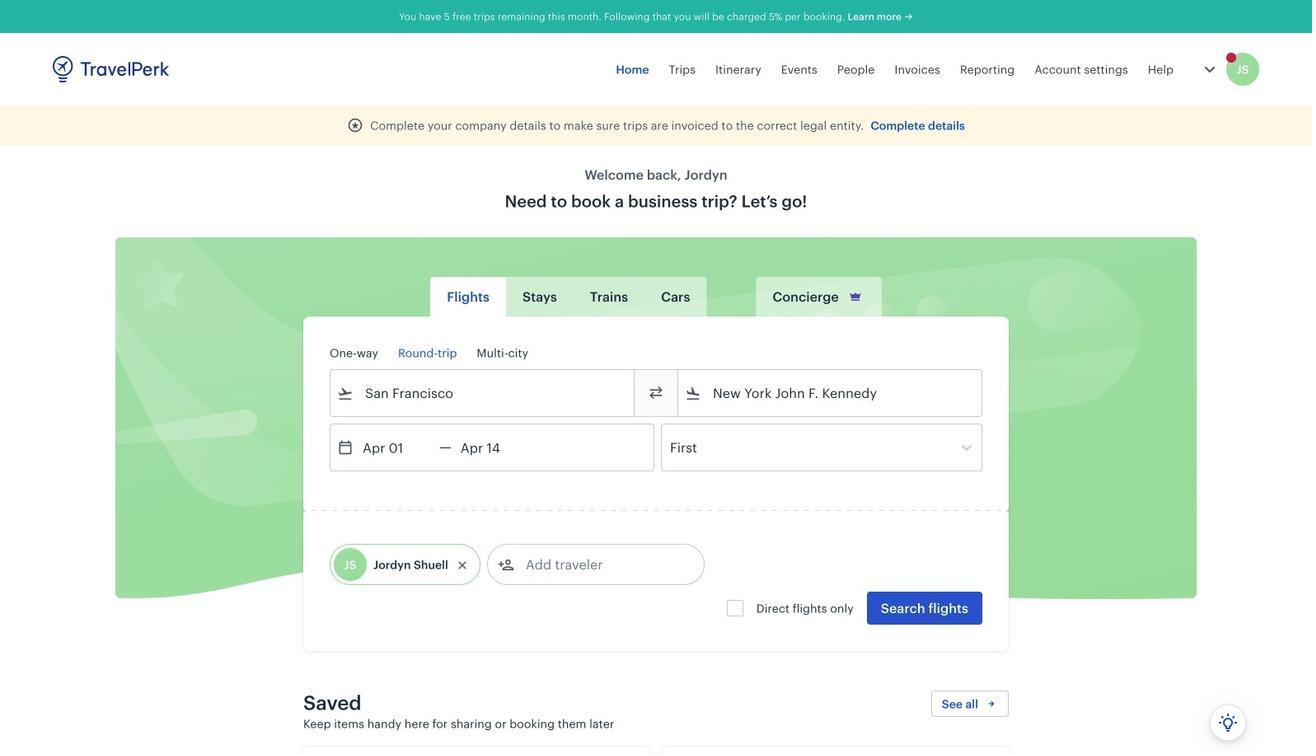 Task type: vqa. For each thing, say whether or not it's contained in the screenshot.
Calendar "APPLICATION"
no



Task type: locate. For each thing, give the bounding box(es) containing it.
Add traveler search field
[[514, 552, 686, 578]]



Task type: describe. For each thing, give the bounding box(es) containing it.
To search field
[[702, 380, 961, 407]]

From search field
[[354, 380, 613, 407]]

Depart text field
[[354, 425, 440, 471]]

Return text field
[[452, 425, 537, 471]]



